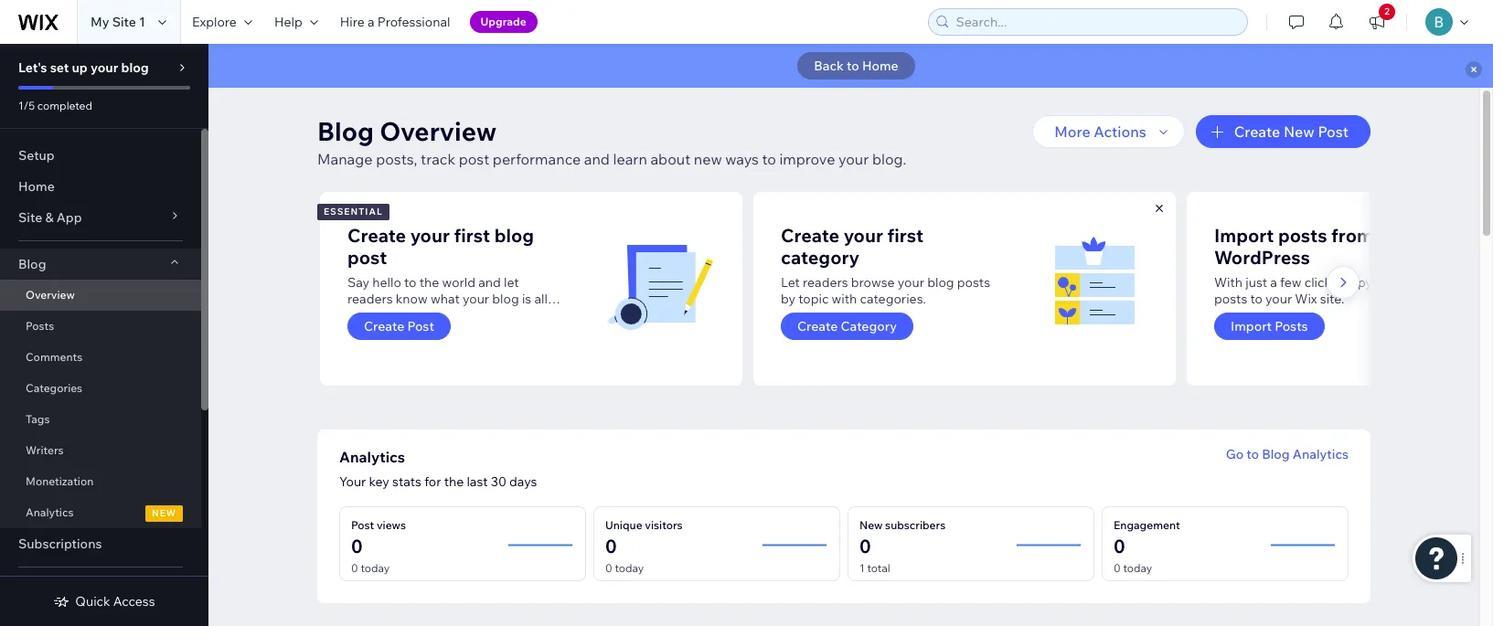 Task type: vqa. For each thing, say whether or not it's contained in the screenshot.
4:00
no



Task type: locate. For each thing, give the bounding box(es) containing it.
1 horizontal spatial first
[[887, 224, 924, 247]]

1 horizontal spatial a
[[1270, 274, 1277, 291]]

2 horizontal spatial blog
[[1262, 446, 1290, 463]]

0 horizontal spatial the
[[419, 274, 439, 291]]

1 horizontal spatial post
[[407, 318, 434, 335]]

blog down &
[[18, 256, 46, 273]]

home inside sidebar element
[[18, 178, 55, 195]]

learn
[[613, 150, 647, 168]]

import for posts
[[1214, 224, 1274, 247]]

access
[[113, 594, 155, 610]]

new inside the create new post button
[[1284, 123, 1315, 141]]

key
[[369, 474, 389, 490]]

1 vertical spatial the
[[444, 474, 464, 490]]

0 vertical spatial the
[[419, 274, 439, 291]]

1 vertical spatial home
[[18, 178, 55, 195]]

1 horizontal spatial the
[[444, 474, 464, 490]]

Search... field
[[951, 9, 1242, 35]]

30
[[491, 474, 507, 490]]

blog inside blog overview manage posts, track post performance and learn about new ways to improve your blog.
[[317, 115, 374, 147]]

analytics for analytics your key stats for the last 30 days
[[339, 448, 405, 466]]

0 horizontal spatial blog
[[18, 256, 46, 273]]

tags link
[[0, 404, 201, 435]]

1 vertical spatial new
[[860, 519, 883, 532]]

your
[[91, 59, 118, 76], [839, 150, 869, 168], [410, 224, 450, 247], [844, 224, 883, 247], [898, 274, 925, 291], [463, 291, 489, 307], [1266, 291, 1292, 307]]

0 horizontal spatial analytics
[[26, 506, 74, 519]]

post
[[1318, 123, 1349, 141], [407, 318, 434, 335], [351, 519, 374, 532]]

overview up "track"
[[380, 115, 497, 147]]

posts up comments at the left of the page
[[26, 319, 54, 333]]

1 horizontal spatial 1
[[860, 562, 865, 575]]

analytics up key
[[339, 448, 405, 466]]

know
[[396, 291, 428, 307]]

2 horizontal spatial post
[[1318, 123, 1349, 141]]

1 vertical spatial blog
[[18, 256, 46, 273]]

today down 'post views'
[[361, 562, 390, 575]]

0
[[351, 535, 363, 558], [605, 535, 617, 558], [860, 535, 871, 558], [1114, 535, 1125, 558], [351, 562, 358, 575], [605, 562, 612, 575], [1114, 562, 1121, 575]]

and
[[584, 150, 610, 168], [478, 274, 501, 291]]

post for create
[[348, 246, 387, 269]]

to right ways
[[762, 150, 776, 168]]

overview down blog dropdown button
[[26, 288, 75, 302]]

1 0 today from the left
[[351, 562, 390, 575]]

0 horizontal spatial posts
[[26, 319, 54, 333]]

to right back
[[847, 58, 859, 74]]

app
[[56, 209, 82, 226]]

analytics inside 'analytics your key stats for the last 30 days'
[[339, 448, 405, 466]]

new
[[694, 150, 722, 168]]

your inside sidebar element
[[91, 59, 118, 76]]

my site 1
[[91, 14, 145, 30]]

post inside essential create your first blog post say hello to the world and let readers know what your blog is all about. create post
[[348, 246, 387, 269]]

post inside essential create your first blog post say hello to the world and let readers know what your blog is all about. create post
[[407, 318, 434, 335]]

upgrade
[[481, 15, 527, 28]]

1 vertical spatial overview
[[26, 288, 75, 302]]

up
[[72, 59, 88, 76]]

blog inside create your first category let readers browse your blog posts by topic with categories.
[[927, 274, 954, 291]]

to inside essential create your first blog post say hello to the world and let readers know what your blog is all about. create post
[[404, 274, 417, 291]]

posts
[[1278, 224, 1327, 247], [957, 274, 990, 291], [1214, 291, 1248, 307]]

completed
[[37, 99, 92, 112]]

0 horizontal spatial post
[[348, 246, 387, 269]]

from
[[1331, 224, 1374, 247]]

readers up create post button
[[348, 291, 393, 307]]

import
[[1214, 224, 1274, 247], [1231, 318, 1272, 335]]

first inside create your first category let readers browse your blog posts by topic with categories.
[[887, 224, 924, 247]]

0 horizontal spatial 0 today
[[351, 562, 390, 575]]

1 horizontal spatial site
[[112, 14, 136, 30]]

overview link
[[0, 280, 201, 311]]

first
[[454, 224, 490, 247], [887, 224, 924, 247]]

world
[[442, 274, 476, 291]]

the
[[419, 274, 439, 291], [444, 474, 464, 490]]

posts up few on the top right of the page
[[1278, 224, 1327, 247]]

hire a professional
[[340, 14, 450, 30]]

your right what
[[463, 291, 489, 307]]

blog inside dropdown button
[[18, 256, 46, 273]]

professional
[[377, 14, 450, 30]]

actions
[[1094, 123, 1147, 141]]

analytics right 'go'
[[1293, 446, 1349, 463]]

post
[[459, 150, 490, 168], [348, 246, 387, 269]]

home right back
[[862, 58, 899, 74]]

stats
[[392, 474, 422, 490]]

the right for
[[444, 474, 464, 490]]

1 today from the left
[[361, 562, 390, 575]]

create
[[1234, 123, 1281, 141], [348, 224, 406, 247], [781, 224, 840, 247], [364, 318, 404, 335], [797, 318, 838, 335]]

1 vertical spatial import
[[1231, 318, 1272, 335]]

site & app button
[[0, 202, 201, 233]]

0 horizontal spatial site
[[18, 209, 42, 226]]

let's set up your blog
[[18, 59, 149, 76]]

1 horizontal spatial and
[[584, 150, 610, 168]]

post inside button
[[1318, 123, 1349, 141]]

0 vertical spatial and
[[584, 150, 610, 168]]

posts up import posts
[[1214, 291, 1248, 307]]

to up import posts
[[1251, 291, 1263, 307]]

today down unique
[[615, 562, 644, 575]]

blog for blog
[[18, 256, 46, 273]]

blog up let
[[494, 224, 534, 247]]

1 first from the left
[[454, 224, 490, 247]]

0 vertical spatial import
[[1214, 224, 1274, 247]]

new
[[152, 508, 176, 519]]

0 vertical spatial new
[[1284, 123, 1315, 141]]

import inside button
[[1231, 318, 1272, 335]]

2 horizontal spatial 0 today
[[1114, 562, 1152, 575]]

0 vertical spatial site
[[112, 14, 136, 30]]

0 today for unique
[[605, 562, 644, 575]]

1 horizontal spatial posts
[[1214, 291, 1248, 307]]

0 horizontal spatial a
[[368, 14, 375, 30]]

readers down category
[[803, 274, 848, 291]]

a inside import posts from wordpress with just a few clicks, copy over posts to your wix site.
[[1270, 274, 1277, 291]]

0 horizontal spatial posts
[[957, 274, 990, 291]]

today down engagement
[[1123, 562, 1152, 575]]

to inside blog overview manage posts, track post performance and learn about new ways to improve your blog.
[[762, 150, 776, 168]]

0 today down unique
[[605, 562, 644, 575]]

site left &
[[18, 209, 42, 226]]

posts down wix
[[1275, 318, 1308, 335]]

improve
[[780, 150, 835, 168]]

0 horizontal spatial today
[[361, 562, 390, 575]]

first up browse
[[887, 224, 924, 247]]

quick access button
[[53, 594, 155, 610]]

help
[[274, 14, 302, 30]]

1 horizontal spatial posts
[[1275, 318, 1308, 335]]

0 horizontal spatial home
[[18, 178, 55, 195]]

to
[[847, 58, 859, 74], [762, 150, 776, 168], [404, 274, 417, 291], [1251, 291, 1263, 307], [1247, 446, 1259, 463]]

about
[[651, 150, 691, 168]]

your right browse
[[898, 274, 925, 291]]

blog overview.dealer.create category.title image
[[1039, 228, 1149, 337]]

subscriptions
[[18, 536, 102, 552]]

more
[[1055, 123, 1091, 141]]

0 vertical spatial overview
[[380, 115, 497, 147]]

import down the just
[[1231, 318, 1272, 335]]

blog right 'go'
[[1262, 446, 1290, 463]]

a left few on the top right of the page
[[1270, 274, 1277, 291]]

site & app
[[18, 209, 82, 226]]

blog right categories.
[[927, 274, 954, 291]]

your left wix
[[1266, 291, 1292, 307]]

1 horizontal spatial blog
[[317, 115, 374, 147]]

0 horizontal spatial first
[[454, 224, 490, 247]]

let's
[[18, 59, 47, 76]]

your
[[339, 474, 366, 490]]

analytics inside sidebar element
[[26, 506, 74, 519]]

overview inside blog overview manage posts, track post performance and learn about new ways to improve your blog.
[[380, 115, 497, 147]]

posts right categories.
[[957, 274, 990, 291]]

0 today down 'post views'
[[351, 562, 390, 575]]

site right my
[[112, 14, 136, 30]]

the left world
[[419, 274, 439, 291]]

2 first from the left
[[887, 224, 924, 247]]

0 today for post
[[351, 562, 390, 575]]

1 horizontal spatial 0 today
[[605, 562, 644, 575]]

post inside blog overview manage posts, track post performance and learn about new ways to improve your blog.
[[459, 150, 490, 168]]

subscribers
[[885, 519, 946, 532]]

import inside import posts from wordpress with just a few clicks, copy over posts to your wix site.
[[1214, 224, 1274, 247]]

list
[[317, 192, 1493, 386]]

1 horizontal spatial analytics
[[339, 448, 405, 466]]

list containing create your first blog post
[[317, 192, 1493, 386]]

analytics down monetization
[[26, 506, 74, 519]]

what
[[431, 291, 460, 307]]

blog
[[317, 115, 374, 147], [18, 256, 46, 273], [1262, 446, 1290, 463]]

2 horizontal spatial posts
[[1278, 224, 1327, 247]]

1 vertical spatial and
[[478, 274, 501, 291]]

2 vertical spatial post
[[351, 519, 374, 532]]

posts,
[[376, 150, 417, 168]]

posts inside button
[[1275, 318, 1308, 335]]

&
[[45, 209, 54, 226]]

and left let
[[478, 274, 501, 291]]

readers
[[803, 274, 848, 291], [348, 291, 393, 307]]

2 0 today from the left
[[605, 562, 644, 575]]

hire a professional link
[[329, 0, 461, 44]]

1 vertical spatial a
[[1270, 274, 1277, 291]]

site
[[112, 14, 136, 30], [18, 209, 42, 226]]

let
[[781, 274, 800, 291]]

for
[[424, 474, 441, 490]]

hello
[[372, 274, 401, 291]]

a right hire
[[368, 14, 375, 30]]

0 vertical spatial home
[[862, 58, 899, 74]]

0 vertical spatial 1
[[139, 14, 145, 30]]

1 horizontal spatial home
[[862, 58, 899, 74]]

1 vertical spatial post
[[407, 318, 434, 335]]

your right up
[[91, 59, 118, 76]]

overview
[[380, 115, 497, 147], [26, 288, 75, 302]]

0 today down engagement
[[1114, 562, 1152, 575]]

1 total
[[860, 562, 891, 575]]

0 vertical spatial post
[[1318, 123, 1349, 141]]

1 vertical spatial post
[[348, 246, 387, 269]]

and inside blog overview manage posts, track post performance and learn about new ways to improve your blog.
[[584, 150, 610, 168]]

blog down my site 1
[[121, 59, 149, 76]]

0 horizontal spatial readers
[[348, 291, 393, 307]]

1 vertical spatial site
[[18, 209, 42, 226]]

and left 'learn' in the left top of the page
[[584, 150, 610, 168]]

browse
[[851, 274, 895, 291]]

1 left total
[[860, 562, 865, 575]]

post right "track"
[[459, 150, 490, 168]]

1 horizontal spatial new
[[1284, 123, 1315, 141]]

0 horizontal spatial and
[[478, 274, 501, 291]]

manage
[[317, 150, 373, 168]]

1 right my
[[139, 14, 145, 30]]

2 today from the left
[[615, 562, 644, 575]]

your left the blog.
[[839, 150, 869, 168]]

import up the just
[[1214, 224, 1274, 247]]

your up world
[[410, 224, 450, 247]]

1 horizontal spatial readers
[[803, 274, 848, 291]]

first up world
[[454, 224, 490, 247]]

1 horizontal spatial overview
[[380, 115, 497, 147]]

hire
[[340, 14, 365, 30]]

0 horizontal spatial new
[[860, 519, 883, 532]]

readers inside create your first category let readers browse your blog posts by topic with categories.
[[803, 274, 848, 291]]

3 0 today from the left
[[1114, 562, 1152, 575]]

to right hello
[[404, 274, 417, 291]]

posts
[[1275, 318, 1308, 335], [26, 319, 54, 333]]

post up say
[[348, 246, 387, 269]]

0 vertical spatial post
[[459, 150, 490, 168]]

writers link
[[0, 435, 201, 466]]

blog up manage
[[317, 115, 374, 147]]

1 horizontal spatial today
[[615, 562, 644, 575]]

home inside button
[[862, 58, 899, 74]]

home down setup
[[18, 178, 55, 195]]

0 horizontal spatial overview
[[26, 288, 75, 302]]

create inside create your first category let readers browse your blog posts by topic with categories.
[[781, 224, 840, 247]]

0 vertical spatial blog
[[317, 115, 374, 147]]

writers
[[26, 444, 64, 457]]

new
[[1284, 123, 1315, 141], [860, 519, 883, 532]]

2 horizontal spatial today
[[1123, 562, 1152, 575]]

1 horizontal spatial post
[[459, 150, 490, 168]]

go to blog analytics button
[[1226, 446, 1349, 463]]



Task type: describe. For each thing, give the bounding box(es) containing it.
sidebar element
[[0, 44, 209, 626]]

2 button
[[1357, 0, 1397, 44]]

import for posts
[[1231, 318, 1272, 335]]

go
[[1226, 446, 1244, 463]]

post for overview
[[459, 150, 490, 168]]

create for new
[[1234, 123, 1281, 141]]

analytics your key stats for the last 30 days
[[339, 448, 537, 490]]

create new post button
[[1196, 115, 1371, 148]]

2
[[1385, 5, 1390, 17]]

posts inside sidebar element
[[26, 319, 54, 333]]

more actions button
[[1033, 115, 1185, 148]]

site.
[[1320, 291, 1345, 307]]

2 horizontal spatial analytics
[[1293, 446, 1349, 463]]

is
[[522, 291, 532, 307]]

my
[[91, 14, 109, 30]]

quick
[[75, 594, 110, 610]]

and inside essential create your first blog post say hello to the world and let readers know what your blog is all about. create post
[[478, 274, 501, 291]]

clicks,
[[1305, 274, 1341, 291]]

blog inside sidebar element
[[121, 59, 149, 76]]

explore
[[192, 14, 237, 30]]

blog overview.dealer.create first post.title image
[[605, 228, 715, 337]]

track
[[421, 150, 455, 168]]

last
[[467, 474, 488, 490]]

more actions
[[1055, 123, 1147, 141]]

with
[[832, 291, 857, 307]]

all
[[534, 291, 548, 307]]

today for post
[[361, 562, 390, 575]]

overview inside sidebar element
[[26, 288, 75, 302]]

comments
[[26, 350, 82, 364]]

your inside import posts from wordpress with just a few clicks, copy over posts to your wix site.
[[1266, 291, 1292, 307]]

blog for blog overview manage posts, track post performance and learn about new ways to improve your blog.
[[317, 115, 374, 147]]

essential
[[324, 206, 383, 218]]

first inside essential create your first blog post say hello to the world and let readers know what your blog is all about. create post
[[454, 224, 490, 247]]

import posts
[[1231, 318, 1308, 335]]

help button
[[263, 0, 329, 44]]

topic
[[799, 291, 829, 307]]

over
[[1375, 274, 1402, 291]]

blog overview manage posts, track post performance and learn about new ways to improve your blog.
[[317, 115, 907, 168]]

0 vertical spatial a
[[368, 14, 375, 30]]

to inside button
[[847, 58, 859, 74]]

tags
[[26, 412, 50, 426]]

create for your
[[781, 224, 840, 247]]

create category button
[[781, 313, 914, 340]]

readers inside essential create your first blog post say hello to the world and let readers know what your blog is all about. create post
[[348, 291, 393, 307]]

copy
[[1344, 274, 1373, 291]]

unique
[[605, 519, 643, 532]]

upgrade button
[[470, 11, 538, 33]]

to right 'go'
[[1247, 446, 1259, 463]]

performance
[[493, 150, 581, 168]]

days
[[509, 474, 537, 490]]

category
[[841, 318, 897, 335]]

engagement
[[1114, 519, 1180, 532]]

categories
[[26, 381, 82, 395]]

with
[[1214, 274, 1243, 291]]

subscriptions link
[[0, 529, 201, 560]]

unique visitors
[[605, 519, 683, 532]]

blog button
[[0, 249, 201, 280]]

analytics for analytics
[[26, 506, 74, 519]]

3 today from the left
[[1123, 562, 1152, 575]]

visitors
[[645, 519, 683, 532]]

to inside import posts from wordpress with just a few clicks, copy over posts to your wix site.
[[1251, 291, 1263, 307]]

2 vertical spatial blog
[[1262, 446, 1290, 463]]

categories link
[[0, 373, 201, 404]]

0 horizontal spatial 1
[[139, 14, 145, 30]]

wordpress
[[1214, 246, 1310, 269]]

the inside essential create your first blog post say hello to the world and let readers know what your blog is all about. create post
[[419, 274, 439, 291]]

set
[[50, 59, 69, 76]]

by
[[781, 291, 796, 307]]

back to home alert
[[209, 44, 1493, 88]]

site inside dropdown button
[[18, 209, 42, 226]]

setup
[[18, 147, 55, 164]]

go to blog analytics
[[1226, 446, 1349, 463]]

setup link
[[0, 140, 201, 171]]

category
[[781, 246, 860, 269]]

let
[[504, 274, 519, 291]]

import posts button
[[1214, 313, 1325, 340]]

posts link
[[0, 311, 201, 342]]

total
[[867, 562, 891, 575]]

essential create your first blog post say hello to the world and let readers know what your blog is all about. create post
[[324, 206, 548, 335]]

today for unique
[[615, 562, 644, 575]]

monetization link
[[0, 466, 201, 497]]

say
[[348, 274, 370, 291]]

create your first category let readers browse your blog posts by topic with categories.
[[781, 224, 990, 307]]

create post button
[[348, 313, 451, 340]]

blog left is
[[492, 291, 519, 307]]

your up browse
[[844, 224, 883, 247]]

create new post
[[1234, 123, 1349, 141]]

1 vertical spatial 1
[[860, 562, 865, 575]]

monetization
[[26, 475, 94, 488]]

create category
[[797, 318, 897, 335]]

1/5
[[18, 99, 35, 112]]

back to home
[[814, 58, 899, 74]]

the inside 'analytics your key stats for the last 30 days'
[[444, 474, 464, 490]]

categories.
[[860, 291, 926, 307]]

quick access
[[75, 594, 155, 610]]

0 horizontal spatial post
[[351, 519, 374, 532]]

import posts from wordpress with just a few clicks, copy over posts to your wix site.
[[1214, 224, 1402, 307]]

blog.
[[872, 150, 907, 168]]

comments link
[[0, 342, 201, 373]]

your inside blog overview manage posts, track post performance and learn about new ways to improve your blog.
[[839, 150, 869, 168]]

just
[[1246, 274, 1268, 291]]

back
[[814, 58, 844, 74]]

views
[[377, 519, 406, 532]]

posts inside create your first category let readers browse your blog posts by topic with categories.
[[957, 274, 990, 291]]

ways
[[726, 150, 759, 168]]

create for category
[[797, 318, 838, 335]]



